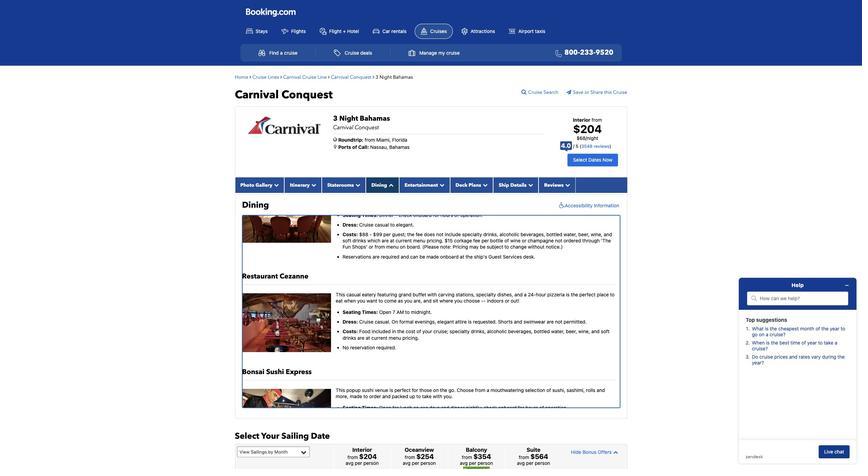 Task type: describe. For each thing, give the bounding box(es) containing it.
/ inside 4.0 / 5 ( 3548 reviews )
[[574, 144, 575, 149]]

angle right image
[[281, 75, 282, 79]]

restaurant cezanne
[[242, 272, 309, 281]]

800-233-9520 link
[[553, 48, 614, 58]]

of up include
[[455, 212, 459, 218]]

is inside this casual eatery featuring grand buffet with carving stations, specialty dishes, and a 24-hour pizzeria is the perfect place to eat when you want to come as you are, and sit where you choose -- indoors or out!
[[567, 292, 570, 298]]

person for $354
[[478, 461, 494, 467]]

as
[[398, 298, 403, 304]]

permitted.
[[564, 319, 587, 325]]

call:
[[359, 144, 369, 150]]

view sailings by month link
[[237, 447, 310, 458]]

reservation
[[351, 345, 375, 351]]

entertainment
[[405, 182, 438, 189]]

1 vertical spatial carnival conquest
[[235, 87, 333, 103]]

dates
[[589, 157, 602, 163]]

carnival right line
[[331, 74, 349, 80]]

globe image
[[333, 137, 338, 142]]

eatery
[[362, 292, 376, 298]]

night for 3 night bahamas
[[380, 74, 392, 80]]

order
[[370, 394, 381, 400]]

cruise up food
[[360, 319, 374, 325]]

1 vertical spatial onboard
[[441, 254, 459, 260]]

costs: for soft
[[343, 232, 358, 238]]

1 horizontal spatial on
[[414, 405, 419, 411]]

reservations are required and can be made onboard at the ship's guest services desk.
[[343, 254, 536, 260]]

cruise up $88
[[360, 222, 374, 228]]

to down sushi
[[364, 394, 368, 400]]

guest
[[489, 254, 502, 260]]

take
[[423, 394, 432, 400]]

carnival inside 3 night bahamas carnival conquest
[[333, 124, 354, 131]]

flight
[[330, 28, 342, 34]]

line
[[318, 74, 327, 80]]

fun
[[343, 244, 351, 250]]

sailings
[[251, 450, 267, 455]]

0 vertical spatial menu
[[413, 238, 426, 244]]

from inside $88 - $99 per guest; the fee does not include specialty drinks, alcoholic beverages, bottled water, beer, wine, and soft drinks which are at current menu pricing. $15 corkage fee per bottle of wine or champagne not ordered through 'the fun shops' or from menu on board. (please note: pricing may be subject to change without notice.)
[[375, 244, 385, 250]]

elegant.
[[396, 222, 414, 228]]

buffet
[[413, 292, 427, 298]]

1 horizontal spatial check
[[484, 405, 497, 411]]

cruises
[[431, 28, 447, 34]]

of inside 'this popup sushi venue is perfect for those on the go. choose from a mouthwatering selection of sushi, sashimi, rolls and more, made to order and packed up to take with you.'
[[547, 388, 552, 394]]

your
[[261, 431, 280, 443]]

$204 for interior from $204 $68 / night
[[574, 123, 602, 136]]

share
[[591, 89, 604, 96]]

+
[[343, 28, 346, 34]]

chevron down image for entertainment
[[438, 183, 445, 188]]

to right am
[[406, 310, 410, 316]]

can
[[411, 254, 419, 260]]

are,
[[414, 298, 422, 304]]

current inside $88 - $99 per guest; the fee does not include specialty drinks, alcoholic beverages, bottled water, beer, wine, and soft drinks which are at current menu pricing. $15 corkage fee per bottle of wine or champagne not ordered through 'the fun shops' or from menu on board. (please note: pricing may be subject to change without notice.)
[[396, 238, 412, 244]]

- right choose
[[482, 298, 484, 304]]

specialty inside food included in the cost of your cruise; specialty drinks, alcoholic beverages, bottled water, beer, wine, and soft drinks are at current menu pricing.
[[450, 329, 470, 335]]

chevron down image for deck plans
[[482, 183, 488, 188]]

0 horizontal spatial hours
[[441, 212, 454, 218]]

or right the save
[[585, 89, 590, 96]]

wheelchair image
[[558, 202, 565, 209]]

find
[[270, 50, 279, 56]]

ship details button
[[494, 178, 539, 193]]

interior
[[353, 448, 372, 454]]

information
[[595, 203, 620, 209]]

3 for 3 night bahamas
[[376, 74, 379, 80]]

or down which
[[369, 244, 374, 250]]

angle right image for home
[[250, 75, 251, 79]]

times: for casual
[[362, 212, 378, 218]]

hour
[[536, 292, 547, 298]]

bonsai sushi express
[[242, 368, 312, 377]]

or up "change"
[[522, 238, 527, 244]]

carnival cruise line image
[[248, 116, 321, 135]]

this for restaurant cezanne
[[336, 292, 345, 298]]

no reservation required.
[[343, 345, 397, 351]]

now
[[603, 157, 613, 163]]

when
[[344, 298, 356, 304]]

from for oceanview from $254 avg per person
[[405, 455, 416, 461]]

for up does
[[433, 212, 440, 218]]

a inside navigation
[[280, 50, 283, 56]]

$354
[[474, 453, 492, 461]]

dress: cruise casual to elegant.
[[343, 222, 414, 228]]

0 vertical spatial onboard
[[414, 212, 432, 218]]

carnival cruise line link
[[283, 74, 327, 80]]

9520
[[596, 48, 614, 57]]

1 vertical spatial at
[[460, 254, 465, 260]]

balcony
[[466, 448, 488, 454]]

reviews
[[594, 144, 610, 149]]

to right 'want'
[[379, 298, 383, 304]]

drinks, inside $88 - $99 per guest; the fee does not include specialty drinks, alcoholic beverages, bottled water, beer, wine, and soft drinks which are at current menu pricing. $15 corkage fee per bottle of wine or champagne not ordered through 'the fun shops' or from menu on board. (please note: pricing may be subject to change without notice.)
[[484, 232, 499, 238]]

details
[[511, 182, 527, 189]]

3 you from the left
[[455, 298, 463, 304]]

7
[[393, 310, 396, 316]]

are inside $88 - $99 per guest; the fee does not include specialty drinks, alcoholic beverages, bottled water, beer, wine, and soft drinks which are at current menu pricing. $15 corkage fee per bottle of wine or champagne not ordered through 'the fun shops' or from menu on board. (please note: pricing may be subject to change without notice.)
[[382, 238, 389, 244]]

made inside 'this popup sushi venue is perfect for those on the go. choose from a mouthwatering selection of sushi, sashimi, rolls and more, made to order and packed up to take with you.'
[[350, 394, 362, 400]]

flights link
[[276, 24, 312, 38]]

services
[[503, 254, 522, 260]]

map marker image
[[334, 145, 337, 149]]

change
[[511, 244, 527, 250]]

wine, inside food included in the cost of your cruise; specialty drinks, alcoholic beverages, bottled water, beer, wine, and soft drinks are at current menu pricing.
[[579, 329, 591, 335]]

stays link
[[241, 24, 273, 38]]

manage my cruise button
[[401, 46, 468, 60]]

for left lunch
[[393, 405, 399, 411]]

of inside food included in the cost of your cruise; specialty drinks, alcoholic beverages, bottled water, beer, wine, and soft drinks are at current menu pricing.
[[417, 329, 422, 335]]

want
[[367, 298, 378, 304]]

cost
[[406, 329, 416, 335]]

cruise left search
[[529, 89, 543, 96]]

per left bottle at right bottom
[[482, 238, 489, 244]]

attire
[[456, 319, 467, 325]]

angle right image for carnival cruise line
[[328, 75, 330, 79]]

0 vertical spatial not
[[437, 232, 444, 238]]

from for balcony from $354 avg per person
[[462, 455, 473, 461]]

0 vertical spatial casual
[[375, 222, 389, 228]]

entertainment button
[[400, 178, 451, 193]]

for inside 'this popup sushi venue is perfect for those on the go. choose from a mouthwatering selection of sushi, sashimi, rolls and more, made to order and packed up to take with you.'
[[412, 388, 419, 394]]

select for select your sailing date
[[235, 431, 260, 443]]

1 horizontal spatial fee
[[474, 238, 481, 244]]

dress: cruise casual. on formal evenings, elegant attire is requested. shorts and swimwear are not permitted.
[[343, 319, 587, 325]]

perfect inside 'this popup sushi venue is perfect for those on the go. choose from a mouthwatering selection of sushi, sashimi, rolls and more, made to order and packed up to take with you.'
[[395, 388, 411, 394]]

casual inside this casual eatery featuring grand buffet with carving stations, specialty dishes, and a 24-hour pizzeria is the perfect place to eat when you want to come as you are, and sit where you choose -- indoors or out!
[[347, 292, 361, 298]]

cruise left line
[[303, 74, 317, 80]]

which
[[368, 238, 381, 244]]

with inside this casual eatery featuring grand buffet with carving stations, specialty dishes, and a 24-hour pizzeria is the perfect place to eat when you want to come as you are, and sit where you choose -- indoors or out!
[[428, 292, 437, 298]]

sashimi,
[[567, 388, 585, 394]]

$15
[[445, 238, 453, 244]]

1 vertical spatial dining
[[242, 200, 269, 211]]

is inside 'this popup sushi venue is perfect for those on the go. choose from a mouthwatering selection of sushi, sashimi, rolls and more, made to order and packed up to take with you.'
[[390, 388, 394, 394]]

food included in the cost of your cruise; specialty drinks, alcoholic beverages, bottled water, beer, wine, and soft drinks are at current menu pricing.
[[343, 329, 610, 341]]

pricing. inside food included in the cost of your cruise; specialty drinks, alcoholic beverages, bottled water, beer, wine, and soft drinks are at current menu pricing.
[[403, 335, 419, 341]]

deck plans button
[[451, 178, 494, 193]]

cruise deals
[[345, 50, 372, 56]]

soft inside $88 - $99 per guest; the fee does not include specialty drinks, alcoholic beverages, bottled water, beer, wine, and soft drinks which are at current menu pricing. $15 corkage fee per bottle of wine or champagne not ordered through 'the fun shops' or from menu on board. (please note: pricing may be subject to change without notice.)
[[343, 238, 352, 244]]

per for $354
[[469, 461, 477, 467]]

0 vertical spatial fee
[[416, 232, 423, 238]]

- left indoors
[[484, 298, 486, 304]]

per right $99
[[384, 232, 391, 238]]

the inside food included in the cost of your cruise; specialty drinks, alcoholic beverages, bottled water, beer, wine, and soft drinks are at current menu pricing.
[[398, 329, 405, 335]]

where
[[440, 298, 454, 304]]

1 vertical spatial menu
[[387, 244, 399, 250]]

sushi
[[362, 388, 374, 394]]

cruise inside travel menu navigation
[[345, 50, 359, 56]]

carnival right angle right image
[[283, 74, 301, 80]]

drinks inside food included in the cost of your cruise; specialty drinks, alcoholic beverages, bottled water, beer, wine, and soft drinks are at current menu pricing.
[[343, 335, 356, 341]]

are left required
[[373, 254, 380, 260]]

elegant
[[438, 319, 454, 325]]

go.
[[449, 388, 456, 394]]

0 vertical spatial operation.
[[461, 212, 483, 218]]

with inside 'this popup sushi venue is perfect for those on the go. choose from a mouthwatering selection of sushi, sashimi, rolls and more, made to order and packed up to take with you.'
[[433, 394, 443, 400]]

midnight.
[[411, 310, 432, 316]]

current inside food included in the cost of your cruise; specialty drinks, alcoholic beverages, bottled water, beer, wine, and soft drinks are at current menu pricing.
[[372, 335, 388, 341]]

paper plane image
[[567, 90, 574, 95]]

sea
[[421, 405, 428, 411]]

800-233-9520
[[565, 48, 614, 57]]

chevron down image for photo gallery
[[273, 183, 279, 188]]

avg for $204
[[346, 461, 354, 467]]

save
[[574, 89, 584, 96]]

cruise left lines
[[253, 74, 267, 80]]

to down dinner
[[391, 222, 395, 228]]

and inside food included in the cost of your cruise; specialty drinks, alcoholic beverages, bottled water, beer, wine, and soft drinks are at current menu pricing.
[[592, 329, 600, 335]]

dress: for dress: cruise casual to elegant.
[[343, 222, 358, 228]]

reviews button
[[539, 178, 576, 193]]

cezanne
[[280, 272, 309, 281]]

to right up
[[417, 394, 421, 400]]

person for $204
[[364, 461, 379, 467]]

2 you from the left
[[405, 298, 413, 304]]

travel menu navigation
[[241, 44, 622, 62]]

chevron down image for ship details
[[527, 183, 534, 188]]

drinks inside $88 - $99 per guest; the fee does not include specialty drinks, alcoholic beverages, bottled water, beer, wine, and soft drinks which are at current menu pricing. $15 corkage fee per bottle of wine or champagne not ordered through 'the fun shops' or from menu on board. (please note: pricing may be subject to change without notice.)
[[353, 238, 366, 244]]

1 vertical spatial not
[[556, 238, 563, 244]]

dress: for dress: cruise casual. on formal evenings, elegant attire is requested. shorts and swimwear are not permitted.
[[343, 319, 358, 325]]

board.
[[407, 244, 422, 250]]

airport taxis link
[[504, 24, 551, 38]]

bahamas for 3 night bahamas
[[393, 74, 413, 80]]

1 horizontal spatial made
[[427, 254, 439, 260]]

- right dinner
[[396, 212, 398, 218]]

1 horizontal spatial is
[[469, 319, 472, 325]]

offers
[[598, 450, 612, 456]]

more,
[[336, 394, 349, 400]]

seating times: open for lunch on sea days and dinner nightly; check onboard for hours of operation.
[[343, 405, 568, 411]]

pricing. inside $88 - $99 per guest; the fee does not include specialty drinks, alcoholic beverages, bottled water, beer, wine, and soft drinks which are at current menu pricing. $15 corkage fee per bottle of wine or champagne not ordered through 'the fun shops' or from menu on board. (please note: pricing may be subject to change without notice.)
[[427, 238, 444, 244]]

no
[[343, 345, 349, 351]]

seating for cruise casual to elegant.
[[343, 212, 361, 218]]

2 vertical spatial not
[[556, 319, 563, 325]]

$254
[[417, 453, 434, 461]]

ports of call: nassau, bahamas
[[339, 144, 410, 150]]

recommended image
[[464, 468, 490, 470]]

233-
[[581, 48, 596, 57]]

0 horizontal spatial be
[[420, 254, 426, 260]]



Task type: vqa. For each thing, say whether or not it's contained in the screenshot.
times circle image
no



Task type: locate. For each thing, give the bounding box(es) containing it.
2 vertical spatial onboard
[[499, 405, 517, 411]]

1 horizontal spatial a
[[487, 388, 490, 394]]

from inside interior from $204 avg per person
[[348, 455, 358, 461]]

days
[[430, 405, 440, 411]]

bahamas
[[393, 74, 413, 80], [360, 114, 390, 123], [390, 144, 410, 150]]

made down the (please
[[427, 254, 439, 260]]

is right pizzeria
[[567, 292, 570, 298]]

chevron down image left reviews
[[527, 183, 534, 188]]

0 vertical spatial costs:
[[343, 232, 358, 238]]

from right 'choose' at the bottom of the page
[[476, 388, 486, 394]]

$204 inside the interior from $204 $68 / night
[[574, 123, 602, 136]]

pricing. down cost
[[403, 335, 419, 341]]

0 vertical spatial $204
[[574, 123, 602, 136]]

casual up $99
[[375, 222, 389, 228]]

cruise right the my
[[447, 50, 460, 56]]

express
[[286, 368, 312, 377]]

1 horizontal spatial operation.
[[546, 405, 568, 411]]

for up up
[[412, 388, 419, 394]]

1 vertical spatial bahamas
[[360, 114, 390, 123]]

0 vertical spatial open
[[380, 310, 392, 316]]

indoors
[[487, 298, 504, 304]]

chevron down image left itinerary
[[273, 183, 279, 188]]

bottled inside $88 - $99 per guest; the fee does not include specialty drinks, alcoholic beverages, bottled water, beer, wine, and soft drinks which are at current menu pricing. $15 corkage fee per bottle of wine or champagne not ordered through 'the fun shops' or from menu on board. (please note: pricing may be subject to change without notice.)
[[547, 232, 563, 238]]

1 vertical spatial fee
[[474, 238, 481, 244]]

- inside $88 - $99 per guest; the fee does not include specialty drinks, alcoholic beverages, bottled water, beer, wine, and soft drinks which are at current menu pricing. $15 corkage fee per bottle of wine or champagne not ordered through 'the fun shops' or from menu on board. (please note: pricing may be subject to change without notice.)
[[370, 232, 372, 238]]

from
[[592, 117, 603, 123], [365, 137, 375, 143], [375, 244, 385, 250], [476, 388, 486, 394], [348, 455, 358, 461], [405, 455, 416, 461], [462, 455, 473, 461], [519, 455, 530, 461]]

1 horizontal spatial angle right image
[[328, 75, 330, 79]]

bonus
[[583, 450, 597, 456]]

1 vertical spatial perfect
[[395, 388, 411, 394]]

2 chevron down image from the left
[[438, 183, 445, 188]]

0 vertical spatial on
[[400, 244, 406, 250]]

per inside balcony from $354 avg per person
[[469, 461, 477, 467]]

person inside balcony from $354 avg per person
[[478, 461, 494, 467]]

car
[[383, 28, 391, 34]]

or inside this casual eatery featuring grand buffet with carving stations, specialty dishes, and a 24-hour pizzeria is the perfect place to eat when you want to come as you are, and sit where you choose -- indoors or out!
[[505, 298, 510, 304]]

2 vertical spatial specialty
[[450, 329, 470, 335]]

3 seating from the top
[[343, 405, 361, 411]]

airport taxis
[[519, 28, 546, 34]]

you
[[358, 298, 366, 304], [405, 298, 413, 304], [455, 298, 463, 304]]

times: down 'want'
[[362, 310, 378, 316]]

1 chevron down image from the left
[[354, 183, 361, 188]]

2 horizontal spatial on
[[434, 388, 439, 394]]

avg for $354
[[460, 461, 468, 467]]

person inside interior from $204 avg per person
[[364, 461, 379, 467]]

beverages, inside food included in the cost of your cruise; specialty drinks, alcoholic beverages, bottled water, beer, wine, and soft drinks are at current menu pricing.
[[509, 329, 533, 335]]

3 night bahamas carnival conquest
[[333, 114, 390, 131]]

2 vertical spatial bahamas
[[390, 144, 410, 150]]

bottle
[[491, 238, 504, 244]]

2 cruise from the left
[[447, 50, 460, 56]]

0 horizontal spatial on
[[400, 244, 406, 250]]

1 angle right image from the left
[[250, 75, 251, 79]]

a inside this casual eatery featuring grand buffet with carving stations, specialty dishes, and a 24-hour pizzeria is the perfect place to eat when you want to come as you are, and sit where you choose -- indoors or out!
[[525, 292, 527, 298]]

1 horizontal spatial soft
[[601, 329, 610, 335]]

chevron down image for staterooms
[[354, 183, 361, 188]]

0 vertical spatial conquest
[[350, 74, 372, 80]]

2 vertical spatial is
[[390, 388, 394, 394]]

are
[[382, 238, 389, 244], [373, 254, 380, 260], [547, 319, 554, 325], [358, 335, 365, 341]]

cruise for manage my cruise
[[447, 50, 460, 56]]

the inside this casual eatery featuring grand buffet with carving stations, specialty dishes, and a 24-hour pizzeria is the perfect place to eat when you want to come as you are, and sit where you choose -- indoors or out!
[[571, 292, 579, 298]]

you.
[[444, 394, 453, 400]]

operation. down the sushi,
[[546, 405, 568, 411]]

is right attire
[[469, 319, 472, 325]]

select your sailing date
[[235, 431, 330, 443]]

select          dates now
[[574, 157, 613, 163]]

1 vertical spatial $204
[[360, 453, 377, 461]]

1 vertical spatial current
[[372, 335, 388, 341]]

with up sit
[[428, 292, 437, 298]]

swimwear
[[524, 319, 546, 325]]

flight + hotel
[[330, 28, 359, 34]]

to right place
[[611, 292, 615, 298]]

bottled up the notice.) at the bottom right
[[547, 232, 563, 238]]

night for 3 night bahamas carnival conquest
[[340, 114, 358, 123]]

of down selection
[[540, 405, 544, 411]]

chevron down image left staterooms
[[310, 183, 317, 188]]

dress:
[[343, 222, 358, 228], [343, 319, 358, 325]]

to inside $88 - $99 per guest; the fee does not include specialty drinks, alcoholic beverages, bottled water, beer, wine, and soft drinks which are at current menu pricing. $15 corkage fee per bottle of wine or champagne not ordered through 'the fun shops' or from menu on board. (please note: pricing may be subject to change without notice.)
[[505, 244, 509, 250]]

current down guest;
[[396, 238, 412, 244]]

at inside $88 - $99 per guest; the fee does not include specialty drinks, alcoholic beverages, bottled water, beer, wine, and soft drinks which are at current menu pricing. $15 corkage fee per bottle of wine or champagne not ordered through 'the fun shops' or from menu on board. (please note: pricing may be subject to change without notice.)
[[390, 238, 395, 244]]

$204 for interior from $204 avg per person
[[360, 453, 377, 461]]

bottled down swimwear at the bottom of page
[[534, 329, 550, 335]]

1 vertical spatial operation.
[[546, 405, 568, 411]]

2 dress: from the top
[[343, 319, 358, 325]]

2 chevron down image from the left
[[310, 183, 317, 188]]

conquest inside 3 night bahamas carnival conquest
[[355, 124, 379, 131]]

from inside 'this popup sushi venue is perfect for those on the go. choose from a mouthwatering selection of sushi, sashimi, rolls and more, made to order and packed up to take with you.'
[[476, 388, 486, 394]]

conquest
[[350, 74, 372, 80], [282, 87, 333, 103], [355, 124, 379, 131]]

at inside food included in the cost of your cruise; specialty drinks, alcoholic beverages, bottled water, beer, wine, and soft drinks are at current menu pricing.
[[366, 335, 370, 341]]

from for interior from $204 $68 / night
[[592, 117, 603, 123]]

dining inside dropdown button
[[372, 182, 387, 189]]

home
[[235, 74, 249, 80]]

wine, up through
[[591, 232, 603, 238]]

0 vertical spatial drinks
[[353, 238, 366, 244]]

food
[[360, 329, 371, 335]]

required.
[[377, 345, 397, 351]]

1 costs: from the top
[[343, 232, 358, 238]]

out!
[[511, 298, 520, 304]]

select for select          dates now
[[574, 157, 588, 163]]

$564
[[531, 453, 549, 461]]

0 vertical spatial pricing.
[[427, 238, 444, 244]]

avg inside suite from $564 avg per person
[[517, 461, 525, 467]]

from for interior from $204 avg per person
[[348, 455, 358, 461]]

cruise search
[[529, 89, 559, 96]]

1 horizontal spatial pricing.
[[427, 238, 444, 244]]

perfect up packed on the left bottom
[[395, 388, 411, 394]]

accessibility information link
[[558, 202, 620, 209]]

carnival conquest down cruise deals link
[[331, 74, 372, 80]]

rolls
[[587, 388, 596, 394]]

1 vertical spatial select
[[235, 431, 260, 443]]

stations,
[[456, 292, 475, 298]]

4 person from the left
[[535, 461, 551, 467]]

are inside food included in the cost of your cruise; specialty drinks, alcoholic beverages, bottled water, beer, wine, and soft drinks are at current menu pricing.
[[358, 335, 365, 341]]

chevron down image for itinerary
[[310, 183, 317, 188]]

1 vertical spatial night
[[340, 114, 358, 123]]

manage
[[420, 50, 437, 56]]

carnival conquest down angle right image
[[235, 87, 333, 103]]

5
[[576, 144, 579, 149]]

1 vertical spatial water,
[[552, 329, 565, 335]]

0 vertical spatial dining
[[372, 182, 387, 189]]

3 angle right image from the left
[[373, 75, 375, 79]]

1 times: from the top
[[362, 212, 378, 218]]

you down 'stations,'
[[455, 298, 463, 304]]

grand
[[399, 292, 412, 298]]

sushi
[[266, 368, 284, 377]]

3 inside 3 night bahamas carnival conquest
[[333, 114, 338, 123]]

chevron down image inside deck plans dropdown button
[[482, 183, 488, 188]]

1 vertical spatial is
[[469, 319, 472, 325]]

0 vertical spatial water,
[[564, 232, 578, 238]]

conquest down 'carnival cruise line'
[[282, 87, 333, 103]]

pricing.
[[427, 238, 444, 244], [403, 335, 419, 341]]

3 person from the left
[[478, 461, 494, 467]]

hide bonus offers link
[[565, 447, 626, 459]]

mouthwatering
[[491, 388, 524, 394]]

on inside 'this popup sushi venue is perfect for those on the go. choose from a mouthwatering selection of sushi, sashimi, rolls and more, made to order and packed up to take with you.'
[[434, 388, 439, 394]]

per inside interior from $204 avg per person
[[355, 461, 363, 467]]

this casual eatery featuring grand buffet with carving stations, specialty dishes, and a 24-hour pizzeria is the perfect place to eat when you want to come as you are, and sit where you choose -- indoors or out!
[[336, 292, 615, 304]]

1 vertical spatial made
[[350, 394, 362, 400]]

from down the balcony
[[462, 455, 473, 461]]

from down suite
[[519, 455, 530, 461]]

water, up ordered
[[564, 232, 578, 238]]

4.0 / 5 ( 3548 reviews )
[[562, 142, 612, 150]]

open left 7
[[380, 310, 392, 316]]

2 horizontal spatial angle right image
[[373, 75, 375, 79]]

water, inside $88 - $99 per guest; the fee does not include specialty drinks, alcoholic beverages, bottled water, beer, wine, and soft drinks which are at current menu pricing. $15 corkage fee per bottle of wine or champagne not ordered through 'the fun shops' or from menu on board. (please note: pricing may be subject to change without notice.)
[[564, 232, 578, 238]]

0 horizontal spatial check
[[399, 212, 412, 218]]

with left you.
[[433, 394, 443, 400]]

avg for $254
[[403, 461, 411, 467]]

person inside suite from $564 avg per person
[[535, 461, 551, 467]]

avg up recommended "image"
[[460, 461, 468, 467]]

interior
[[573, 117, 591, 123]]

a inside 'this popup sushi venue is perfect for those on the go. choose from a mouthwatering selection of sushi, sashimi, rolls and more, made to order and packed up to take with you.'
[[487, 388, 490, 394]]

from inside the interior from $204 $68 / night
[[592, 117, 603, 123]]

beer, inside food included in the cost of your cruise; specialty drinks, alcoholic beverages, bottled water, beer, wine, and soft drinks are at current menu pricing.
[[566, 329, 578, 335]]

the inside 'this popup sushi venue is perfect for those on the go. choose from a mouthwatering selection of sushi, sashimi, rolls and more, made to order and packed up to take with you.'
[[440, 388, 448, 394]]

alcoholic up wine
[[500, 232, 520, 238]]

0 vertical spatial drinks,
[[484, 232, 499, 238]]

0 horizontal spatial chevron down image
[[354, 183, 361, 188]]

from inside balcony from $354 avg per person
[[462, 455, 473, 461]]

0 horizontal spatial perfect
[[395, 388, 411, 394]]

0 vertical spatial a
[[280, 50, 283, 56]]

on left the board.
[[400, 244, 406, 250]]

on right those
[[434, 388, 439, 394]]

beer, inside $88 - $99 per guest; the fee does not include specialty drinks, alcoholic beverages, bottled water, beer, wine, and soft drinks which are at current menu pricing. $15 corkage fee per bottle of wine or champagne not ordered through 'the fun shops' or from menu on board. (please note: pricing may be subject to change without notice.)
[[579, 232, 590, 238]]

2 vertical spatial seating
[[343, 405, 361, 411]]

on inside $88 - $99 per guest; the fee does not include specialty drinks, alcoholic beverages, bottled water, beer, wine, and soft drinks which are at current menu pricing. $15 corkage fee per bottle of wine or champagne not ordered through 'the fun shops' or from menu on board. (please note: pricing may be subject to change without notice.)
[[400, 244, 406, 250]]

dress: up "fun" at the left
[[343, 222, 358, 228]]

of down roundtrip: on the left of the page
[[353, 144, 357, 150]]

1 this from the top
[[336, 292, 345, 298]]

3 night bahamas
[[376, 74, 413, 80]]

sushi,
[[553, 388, 566, 394]]

1 vertical spatial casual
[[347, 292, 361, 298]]

person for $564
[[535, 461, 551, 467]]

plans
[[469, 182, 482, 189]]

venue
[[375, 388, 389, 394]]

chevron up image
[[612, 450, 619, 455]]

0 horizontal spatial is
[[390, 388, 394, 394]]

costs: for are
[[343, 329, 358, 335]]

1 chevron down image from the left
[[273, 183, 279, 188]]

or down 'dishes,'
[[505, 298, 510, 304]]

2 angle right image from the left
[[328, 75, 330, 79]]

carnival conquest main content
[[232, 69, 631, 470]]

0 vertical spatial night
[[380, 74, 392, 80]]

photo
[[241, 182, 255, 189]]

wine, inside $88 - $99 per guest; the fee does not include specialty drinks, alcoholic beverages, bottled water, beer, wine, and soft drinks which are at current menu pricing. $15 corkage fee per bottle of wine or champagne not ordered through 'the fun shops' or from menu on board. (please note: pricing may be subject to change without notice.)
[[591, 232, 603, 238]]

2 this from the top
[[336, 388, 345, 394]]

3548
[[582, 144, 593, 149]]

alcoholic inside food included in the cost of your cruise; specialty drinks, alcoholic beverages, bottled water, beer, wine, and soft drinks are at current menu pricing.
[[488, 329, 507, 335]]

2 times: from the top
[[362, 310, 378, 316]]

wine,
[[591, 232, 603, 238], [579, 329, 591, 335]]

3 chevron down image from the left
[[482, 183, 488, 188]]

chevron down image inside the staterooms dropdown button
[[354, 183, 361, 188]]

bonsai
[[242, 368, 265, 377]]

3 avg from the left
[[460, 461, 468, 467]]

hours up include
[[441, 212, 454, 218]]

1 vertical spatial drinks
[[343, 335, 356, 341]]

from for suite from $564 avg per person
[[519, 455, 530, 461]]

hotel
[[347, 28, 359, 34]]

0 horizontal spatial made
[[350, 394, 362, 400]]

2 vertical spatial conquest
[[355, 124, 379, 131]]

1 vertical spatial conquest
[[282, 87, 333, 103]]

1 vertical spatial /
[[574, 144, 575, 149]]

0 vertical spatial specialty
[[463, 232, 483, 238]]

avg left the $564
[[517, 461, 525, 467]]

without
[[528, 244, 545, 250]]

chevron up image
[[387, 183, 394, 188]]

chevron down image left "dining" dropdown button
[[354, 183, 361, 188]]

1 horizontal spatial cruise
[[447, 50, 460, 56]]

chevron down image for reviews
[[564, 183, 571, 188]]

night up roundtrip: on the left of the page
[[340, 114, 358, 123]]

1 horizontal spatial casual
[[375, 222, 389, 228]]

pricing. up the (please
[[427, 238, 444, 244]]

check up 'elegant.'
[[399, 212, 412, 218]]

2 vertical spatial a
[[487, 388, 490, 394]]

0 horizontal spatial a
[[280, 50, 283, 56]]

night
[[380, 74, 392, 80], [340, 114, 358, 123]]

1 person from the left
[[364, 461, 379, 467]]

0 horizontal spatial dining
[[242, 200, 269, 211]]

and inside $88 - $99 per guest; the fee does not include specialty drinks, alcoholic beverages, bottled water, beer, wine, and soft drinks which are at current menu pricing. $15 corkage fee per bottle of wine or champagne not ordered through 'the fun shops' or from menu on board. (please note: pricing may be subject to change without notice.)
[[604, 232, 613, 238]]

4 chevron down image from the left
[[564, 183, 571, 188]]

cruise left deals
[[345, 50, 359, 56]]

4 avg from the left
[[517, 461, 525, 467]]

person down suite
[[535, 461, 551, 467]]

chevron down image
[[273, 183, 279, 188], [310, 183, 317, 188], [482, 183, 488, 188], [564, 183, 571, 188]]

specialty inside this casual eatery featuring grand buffet with carving stations, specialty dishes, and a 24-hour pizzeria is the perfect place to eat when you want to come as you are, and sit where you choose -- indoors or out!
[[477, 292, 496, 298]]

oceanview from $254 avg per person
[[403, 448, 436, 467]]

bottled inside food included in the cost of your cruise; specialty drinks, alcoholic beverages, bottled water, beer, wine, and soft drinks are at current menu pricing.
[[534, 329, 550, 335]]

from inside oceanview from $254 avg per person
[[405, 455, 416, 461]]

avg inside oceanview from $254 avg per person
[[403, 461, 411, 467]]

3548 reviews link
[[582, 144, 610, 149]]

made down popup
[[350, 394, 362, 400]]

from down oceanview
[[405, 455, 416, 461]]

night
[[588, 135, 599, 141]]

are right swimwear at the bottom of page
[[547, 319, 554, 325]]

1 horizontal spatial chevron down image
[[438, 183, 445, 188]]

1 vertical spatial check
[[484, 405, 497, 411]]

or
[[585, 89, 590, 96], [522, 238, 527, 244], [369, 244, 374, 250], [505, 298, 510, 304]]

cruise deals link
[[327, 46, 380, 60]]

chevron down image up wheelchair 'image'
[[564, 183, 571, 188]]

0 vertical spatial dress:
[[343, 222, 358, 228]]

cruise for find a cruise
[[284, 50, 298, 56]]

carnival up roundtrip: on the left of the page
[[333, 124, 354, 131]]

evenings,
[[415, 319, 436, 325]]

may
[[470, 244, 479, 250]]

cruise right 'this'
[[614, 89, 628, 96]]

bahamas inside 3 night bahamas carnival conquest
[[360, 114, 390, 123]]

2 avg from the left
[[403, 461, 411, 467]]

from up ports of call: nassau, bahamas
[[365, 137, 375, 143]]

1 vertical spatial times:
[[362, 310, 378, 316]]

corkage
[[454, 238, 472, 244]]

open for 7
[[380, 310, 392, 316]]

angle right image
[[250, 75, 251, 79], [328, 75, 330, 79], [373, 75, 375, 79]]

1 avg from the left
[[346, 461, 354, 467]]

oceanview
[[405, 448, 434, 454]]

staterooms button
[[322, 178, 366, 193]]

in
[[392, 329, 396, 335]]

desk.
[[524, 254, 536, 260]]

check right nightly;
[[484, 405, 497, 411]]

person up recommended "image"
[[478, 461, 494, 467]]

drinks up shops'
[[353, 238, 366, 244]]

per for $254
[[412, 461, 420, 467]]

1 horizontal spatial hours
[[526, 405, 539, 411]]

airport
[[519, 28, 534, 34]]

0 vertical spatial is
[[567, 292, 570, 298]]

per for $564
[[527, 461, 534, 467]]

deck plans
[[456, 182, 482, 189]]

of inside $88 - $99 per guest; the fee does not include specialty drinks, alcoholic beverages, bottled water, beer, wine, and soft drinks which are at current menu pricing. $15 corkage fee per bottle of wine or champagne not ordered through 'the fun shops' or from menu on board. (please note: pricing may be subject to change without notice.)
[[505, 238, 509, 244]]

dress: down when
[[343, 319, 358, 325]]

this up eat
[[336, 292, 345, 298]]

0 vertical spatial beer,
[[579, 232, 590, 238]]

avg for $564
[[517, 461, 525, 467]]

include
[[445, 232, 461, 238]]

select          dates now link
[[568, 154, 619, 167]]

subject
[[487, 244, 504, 250]]

chevron down image inside entertainment dropdown button
[[438, 183, 445, 188]]

1 horizontal spatial dining
[[372, 182, 387, 189]]

flights
[[291, 28, 306, 34]]

bahamas for 3 night bahamas carnival conquest
[[360, 114, 390, 123]]

lines
[[268, 74, 279, 80]]

1 seating from the top
[[343, 212, 361, 218]]

alcoholic inside $88 - $99 per guest; the fee does not include specialty drinks, alcoholic beverages, bottled water, beer, wine, and soft drinks which are at current menu pricing. $15 corkage fee per bottle of wine or champagne not ordered through 'the fun shops' or from menu on board. (please note: pricing may be subject to change without notice.)
[[500, 232, 520, 238]]

0 vertical spatial check
[[399, 212, 412, 218]]

0 horizontal spatial onboard
[[414, 212, 432, 218]]

1 vertical spatial dress:
[[343, 319, 358, 325]]

chevron down image inside reviews dropdown button
[[564, 183, 571, 188]]

roundtrip:
[[339, 137, 364, 143]]

0 horizontal spatial angle right image
[[250, 75, 251, 79]]

3 chevron down image from the left
[[527, 183, 534, 188]]

am
[[397, 310, 404, 316]]

this for bonsai sushi express
[[336, 388, 345, 394]]

avg inside interior from $204 avg per person
[[346, 461, 354, 467]]

specialty up corkage on the right
[[463, 232, 483, 238]]

restaurant
[[242, 272, 278, 281]]

1 vertical spatial specialty
[[477, 292, 496, 298]]

0 horizontal spatial cruise
[[284, 50, 298, 56]]

1 vertical spatial 3
[[333, 114, 338, 123]]

casual up when
[[347, 292, 361, 298]]

ports
[[339, 144, 351, 150]]

1 vertical spatial on
[[434, 388, 439, 394]]

at down guest;
[[390, 238, 395, 244]]

water, inside food included in the cost of your cruise; specialty drinks, alcoholic beverages, bottled water, beer, wine, and soft drinks are at current menu pricing.
[[552, 329, 565, 335]]

on left "sea" at the bottom left
[[414, 405, 419, 411]]

times: for casual.
[[362, 310, 378, 316]]

ordered
[[564, 238, 582, 244]]

booking.com home image
[[246, 8, 296, 17]]

specialty inside $88 - $99 per guest; the fee does not include specialty drinks, alcoholic beverages, bottled water, beer, wine, and soft drinks which are at current menu pricing. $15 corkage fee per bottle of wine or champagne not ordered through 'the fun shops' or from menu on board. (please note: pricing may be subject to change without notice.)
[[463, 232, 483, 238]]

a right find
[[280, 50, 283, 56]]

chevron down image
[[354, 183, 361, 188], [438, 183, 445, 188], [527, 183, 534, 188]]

month
[[275, 450, 288, 455]]

0 horizontal spatial fee
[[416, 232, 423, 238]]

gallery
[[256, 182, 273, 189]]

the inside $88 - $99 per guest; the fee does not include specialty drinks, alcoholic beverages, bottled water, beer, wine, and soft drinks which are at current menu pricing. $15 corkage fee per bottle of wine or champagne not ordered through 'the fun shops' or from menu on board. (please note: pricing may be subject to change without notice.)
[[408, 232, 415, 238]]

hours down selection
[[526, 405, 539, 411]]

1 horizontal spatial current
[[396, 238, 412, 244]]

chevron down image inside itinerary dropdown button
[[310, 183, 317, 188]]

0 horizontal spatial 3
[[333, 114, 338, 123]]

seating up $88
[[343, 212, 361, 218]]

dining button
[[366, 178, 400, 193]]

seating for cruise casual. on formal evenings, elegant attire is requested. shorts and swimwear are not permitted.
[[343, 310, 361, 316]]

casual.
[[375, 319, 391, 325]]

the up you.
[[440, 388, 448, 394]]

1 horizontal spatial beer,
[[579, 232, 590, 238]]

from inside suite from $564 avg per person
[[519, 455, 530, 461]]

the right pizzeria
[[571, 292, 579, 298]]

0 vertical spatial perfect
[[580, 292, 596, 298]]

suite
[[527, 448, 541, 454]]

not up the notice.) at the bottom right
[[556, 238, 563, 244]]

)
[[610, 144, 612, 149]]

interior from $204 avg per person
[[346, 448, 379, 467]]

to up services
[[505, 244, 509, 250]]

1 vertical spatial alcoholic
[[488, 329, 507, 335]]

at down "pricing"
[[460, 254, 465, 260]]

from right the interior
[[592, 117, 603, 123]]

$88
[[360, 232, 369, 238]]

and
[[604, 232, 613, 238], [401, 254, 409, 260], [515, 292, 523, 298], [424, 298, 432, 304], [514, 319, 523, 325], [592, 329, 600, 335], [597, 388, 606, 394], [383, 394, 391, 400], [441, 405, 450, 411]]

per inside oceanview from $254 avg per person
[[412, 461, 420, 467]]

beverages, inside $88 - $99 per guest; the fee does not include specialty drinks, alcoholic beverages, bottled water, beer, wine, and soft drinks which are at current menu pricing. $15 corkage fee per bottle of wine or champagne not ordered through 'the fun shops' or from menu on board. (please note: pricing may be subject to change without notice.)
[[521, 232, 546, 238]]

popup
[[347, 388, 361, 394]]

1 open from the top
[[380, 310, 392, 316]]

be inside $88 - $99 per guest; the fee does not include specialty drinks, alcoholic beverages, bottled water, beer, wine, and soft drinks which are at current menu pricing. $15 corkage fee per bottle of wine or champagne not ordered through 'the fun shops' or from menu on board. (please note: pricing may be subject to change without notice.)
[[480, 244, 486, 250]]

beverages, up "champagne"
[[521, 232, 546, 238]]

not
[[437, 232, 444, 238], [556, 238, 563, 244], [556, 319, 563, 325]]

wine, down permitted.
[[579, 329, 591, 335]]

attractions
[[471, 28, 496, 34]]

1 dress: from the top
[[343, 222, 358, 228]]

2 horizontal spatial you
[[455, 298, 463, 304]]

0 vertical spatial at
[[390, 238, 395, 244]]

2 seating from the top
[[343, 310, 361, 316]]

not left permitted.
[[556, 319, 563, 325]]

1 vertical spatial beverages,
[[509, 329, 533, 335]]

$204 inside interior from $204 avg per person
[[360, 453, 377, 461]]

2 horizontal spatial at
[[460, 254, 465, 260]]

search image
[[522, 89, 529, 95]]

times: down order
[[362, 405, 378, 411]]

1 cruise from the left
[[284, 50, 298, 56]]

person inside oceanview from $254 avg per person
[[421, 461, 436, 467]]

cruise right find
[[284, 50, 298, 56]]

drinks, inside food included in the cost of your cruise; specialty drinks, alcoholic beverages, bottled water, beer, wine, and soft drinks are at current menu pricing.
[[471, 329, 486, 335]]

2 horizontal spatial a
[[525, 292, 527, 298]]

chevron down image inside photo gallery dropdown button
[[273, 183, 279, 188]]

the down may
[[466, 254, 473, 260]]

cruise inside dropdown button
[[447, 50, 460, 56]]

conquest up roundtrip: from miami, florida
[[355, 124, 379, 131]]

2 horizontal spatial is
[[567, 292, 570, 298]]

chevron down image left deck
[[438, 183, 445, 188]]

1 horizontal spatial select
[[574, 157, 588, 163]]

angle right image for carnival conquest
[[373, 75, 375, 79]]

this up more,
[[336, 388, 345, 394]]

seating
[[343, 212, 361, 218], [343, 310, 361, 316], [343, 405, 361, 411]]

seating down more,
[[343, 405, 361, 411]]

/ inside the interior from $204 $68 / night
[[586, 135, 588, 141]]

1 horizontal spatial be
[[480, 244, 486, 250]]

soft inside food included in the cost of your cruise; specialty drinks, alcoholic beverages, bottled water, beer, wine, and soft drinks are at current menu pricing.
[[601, 329, 610, 335]]

from for roundtrip: from miami, florida
[[365, 137, 375, 143]]

this inside this casual eatery featuring grand buffet with carving stations, specialty dishes, and a 24-hour pizzeria is the perfect place to eat when you want to come as you are, and sit where you choose -- indoors or out!
[[336, 292, 345, 298]]

on
[[400, 244, 406, 250], [434, 388, 439, 394], [414, 405, 419, 411]]

perfect inside this casual eatery featuring grand buffet with carving stations, specialty dishes, and a 24-hour pizzeria is the perfect place to eat when you want to come as you are, and sit where you choose -- indoors or out!
[[580, 292, 596, 298]]

2 person from the left
[[421, 461, 436, 467]]

beer, down permitted.
[[566, 329, 578, 335]]

carnival down "cruise lines" link
[[235, 87, 279, 103]]

this inside 'this popup sushi venue is perfect for those on the go. choose from a mouthwatering selection of sushi, sashimi, rolls and more, made to order and packed up to take with you.'
[[336, 388, 345, 394]]

0 horizontal spatial casual
[[347, 292, 361, 298]]

menu up the board.
[[413, 238, 426, 244]]

0 horizontal spatial select
[[235, 431, 260, 443]]

avg inside balcony from $354 avg per person
[[460, 461, 468, 467]]

night inside 3 night bahamas carnival conquest
[[340, 114, 358, 123]]

0 vertical spatial bottled
[[547, 232, 563, 238]]

carnival cruise line
[[283, 74, 327, 80]]

up
[[410, 394, 415, 400]]

2 costs: from the top
[[343, 329, 358, 335]]

menu up required
[[387, 244, 399, 250]]

0 vertical spatial carnival conquest
[[331, 74, 372, 80]]

per inside suite from $564 avg per person
[[527, 461, 534, 467]]

person for $254
[[421, 461, 436, 467]]

fee left does
[[416, 232, 423, 238]]

/ up 4.0 / 5 ( 3548 reviews )
[[586, 135, 588, 141]]

1 horizontal spatial perfect
[[580, 292, 596, 298]]

chevron down image inside ship details dropdown button
[[527, 183, 534, 188]]

per for $204
[[355, 461, 363, 467]]

2 open from the top
[[380, 405, 392, 411]]

my
[[439, 50, 445, 56]]

menu inside food included in the cost of your cruise; specialty drinks, alcoholic beverages, bottled water, beer, wine, and soft drinks are at current menu pricing.
[[389, 335, 402, 341]]

2 horizontal spatial onboard
[[499, 405, 517, 411]]

open for for
[[380, 405, 392, 411]]

3 times: from the top
[[362, 405, 378, 411]]

2 vertical spatial on
[[414, 405, 419, 411]]

0 vertical spatial /
[[586, 135, 588, 141]]

a
[[280, 50, 283, 56], [525, 292, 527, 298], [487, 388, 490, 394]]

angle right image right line
[[328, 75, 330, 79]]

1 you from the left
[[358, 298, 366, 304]]

for down mouthwatering
[[519, 405, 525, 411]]

seating down when
[[343, 310, 361, 316]]

3 for 3 night bahamas carnival conquest
[[333, 114, 338, 123]]

3 up globe image
[[333, 114, 338, 123]]



